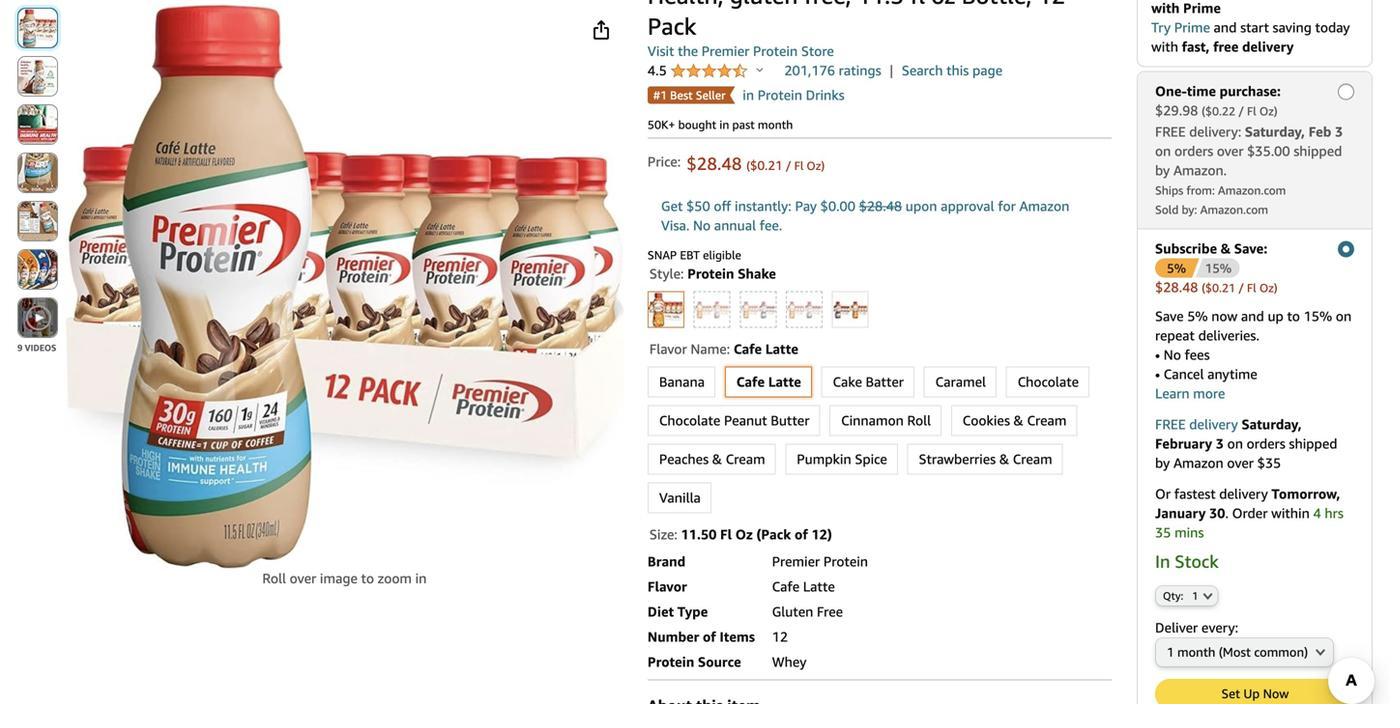 Task type: locate. For each thing, give the bounding box(es) containing it.
on up ships
[[1155, 143, 1171, 159]]

deliver every:
[[1155, 620, 1238, 636]]

0 horizontal spatial 5%
[[1167, 261, 1186, 276]]

amazon.com down from: in the top right of the page
[[1200, 203, 1268, 216]]

free delivery link
[[1155, 416, 1238, 432]]

cake
[[833, 374, 862, 390]]

protein for style: protein shake
[[687, 266, 734, 282]]

1 horizontal spatial chocolate
[[1018, 374, 1079, 390]]

1
[[1192, 590, 1198, 602], [1167, 645, 1174, 660]]

$28.48 down 50k+ bought in past month
[[687, 153, 742, 174]]

1 vertical spatial saturday,
[[1242, 416, 1302, 432]]

0 vertical spatial 15%
[[1205, 261, 1232, 276]]

stock
[[1175, 551, 1219, 572]]

oz) up 'pay'
[[807, 159, 825, 173]]

1 option group from the top
[[642, 288, 1112, 332]]

flavor up banana
[[650, 341, 687, 357]]

2 vertical spatial oz)
[[1259, 281, 1278, 295]]

no
[[693, 218, 711, 233], [1164, 347, 1181, 363]]

for
[[998, 198, 1016, 214]]

0 horizontal spatial premier
[[702, 43, 750, 59]]

2 by from the top
[[1155, 455, 1170, 471]]

5% inside save 5% now and up to 15% on repeat deliveries. • no fees • cancel anytime learn more
[[1187, 308, 1208, 324]]

0 vertical spatial $0.21
[[750, 158, 783, 173]]

shipped down feb
[[1294, 143, 1342, 159]]

dropdown image
[[1203, 592, 1213, 600], [1316, 648, 1325, 656]]

1 horizontal spatial $0.21
[[1205, 281, 1235, 295]]

2 vertical spatial (
[[1202, 281, 1205, 295]]

shake
[[738, 266, 776, 282]]

0 horizontal spatial no
[[693, 218, 711, 233]]

roll left image
[[262, 571, 286, 587]]

roll inside cinnamon roll button
[[907, 413, 931, 429]]

4
[[1313, 505, 1321, 521]]

1 by from the top
[[1155, 162, 1170, 178]]

2 vertical spatial in
[[415, 571, 427, 587]]

$0.21 up instantly:
[[750, 158, 783, 173]]

0 vertical spatial •
[[1155, 347, 1160, 363]]

0 vertical spatial $28.48
[[687, 153, 742, 174]]

in left 'past'
[[719, 118, 729, 131]]

12)
[[811, 527, 832, 543]]

option group containing banana
[[642, 363, 1112, 518]]

• left cancel
[[1155, 366, 1160, 382]]

delivery for fastest
[[1219, 486, 1268, 502]]

$0.21 inside $28.48 ( $0.21 / fl oz)
[[1205, 281, 1235, 295]]

now
[[1263, 687, 1289, 702]]

/ up get $50 off instantly: pay $0.00 $28.48
[[786, 159, 791, 173]]

0 vertical spatial delivery
[[1242, 38, 1294, 54]]

protein shake + protein shake cinnamon roll image
[[787, 292, 822, 327]]

cafe latte
[[736, 374, 801, 390], [772, 579, 835, 595]]

0 horizontal spatial $28.48
[[687, 153, 742, 174]]

0 vertical spatial over
[[1217, 143, 1244, 159]]

1 horizontal spatial to
[[1287, 308, 1300, 324]]

dropdown image right qty: 1
[[1203, 592, 1213, 600]]

the
[[678, 43, 698, 59]]

or
[[1155, 486, 1171, 502]]

caramel button
[[925, 368, 996, 397]]

over down delivery:
[[1217, 143, 1244, 159]]

oz) down "purchase:"
[[1259, 104, 1278, 118]]

oz)
[[1259, 104, 1278, 118], [807, 159, 825, 173], [1259, 281, 1278, 295]]

option group
[[642, 288, 1112, 332], [642, 363, 1112, 518]]

/ inside one-time purchase: $29.98 ( $0.22 / fl oz) free delivery: saturday, feb 3 on orders over $35.00 shipped by amazon. ships from: amazon.com sold by: amazon.com
[[1238, 104, 1244, 118]]

amazon right for
[[1019, 198, 1069, 214]]

oz) up the up in the top of the page
[[1259, 281, 1278, 295]]

0 vertical spatial saturday,
[[1245, 124, 1305, 140]]

(
[[1202, 104, 1205, 118], [746, 159, 750, 173], [1202, 281, 1205, 295]]

and up free
[[1214, 19, 1237, 35]]

0 vertical spatial on
[[1155, 143, 1171, 159]]

roll right cinnamon
[[907, 413, 931, 429]]

1 vertical spatial latte
[[768, 374, 801, 390]]

1 horizontal spatial 5%
[[1187, 308, 1208, 324]]

fl inside $28.48 ( $0.21 / fl oz)
[[1247, 281, 1256, 295]]

up
[[1268, 308, 1284, 324]]

amazon.com down $35.00
[[1218, 183, 1286, 197]]

orders up amazon.
[[1175, 143, 1213, 159]]

1 horizontal spatial no
[[1164, 347, 1181, 363]]

latte up butter
[[768, 374, 801, 390]]

free
[[1155, 124, 1186, 140], [1155, 416, 1186, 432]]

amazon.com
[[1218, 183, 1286, 197], [1200, 203, 1268, 216]]

flavor name: cafe latte
[[650, 341, 798, 357]]

( down subscribe & save:
[[1202, 281, 1205, 295]]

latte up cafe latte button
[[765, 341, 798, 357]]

in up 'past'
[[743, 87, 754, 103]]

chocolate button
[[1007, 368, 1089, 397]]

of left 12)
[[795, 527, 808, 543]]

. order within
[[1225, 505, 1313, 521]]

to right the up in the top of the page
[[1287, 308, 1300, 324]]

$28.48 up save
[[1155, 279, 1198, 295]]

0 vertical spatial amazon
[[1019, 198, 1069, 214]]

purchase:
[[1220, 83, 1281, 99]]

option group for style: protein shake
[[642, 288, 1112, 332]]

orders inside one-time purchase: $29.98 ( $0.22 / fl oz) free delivery: saturday, feb 3 on orders over $35.00 shipped by amazon. ships from: amazon.com sold by: amazon.com
[[1175, 143, 1213, 159]]

1 vertical spatial 5%
[[1187, 308, 1208, 324]]

up
[[1243, 687, 1260, 702]]

visit the premier protein store link
[[648, 43, 834, 59]]

2 horizontal spatial $28.48
[[1155, 279, 1198, 295]]

fl inside one-time purchase: $29.98 ( $0.22 / fl oz) free delivery: saturday, feb 3 on orders over $35.00 shipped by amazon. ships from: amazon.com sold by: amazon.com
[[1247, 104, 1256, 118]]

$35
[[1257, 455, 1281, 471]]

chocolate peanut butter
[[659, 413, 810, 429]]

fl down save:
[[1247, 281, 1256, 295]]

butter
[[771, 413, 810, 429]]

premier up 4.5 button
[[702, 43, 750, 59]]

chocolate up cookies & cream
[[1018, 374, 1079, 390]]

0 horizontal spatial in
[[415, 571, 427, 587]]

dropdown image right common) at the right of page
[[1316, 648, 1325, 656]]

1 horizontal spatial on
[[1227, 436, 1243, 452]]

0 horizontal spatial and
[[1214, 19, 1237, 35]]

1 vertical spatial chocolate
[[659, 413, 720, 429]]

1 horizontal spatial 3
[[1335, 124, 1343, 140]]

1 horizontal spatial and
[[1241, 308, 1264, 324]]

items
[[720, 629, 755, 645]]

flavor for flavor name: cafe latte
[[650, 341, 687, 357]]

2 vertical spatial on
[[1227, 436, 1243, 452]]

0 horizontal spatial 3
[[1216, 436, 1224, 452]]

/ down save:
[[1238, 281, 1244, 295]]

in
[[743, 87, 754, 103], [719, 118, 729, 131], [415, 571, 427, 587]]

cream down cookies & cream button in the right bottom of the page
[[1013, 451, 1052, 467]]

on down free delivery
[[1227, 436, 1243, 452]]

5% left now at the right of page
[[1187, 308, 1208, 324]]

1 vertical spatial by
[[1155, 455, 1170, 471]]

& right cookies
[[1014, 413, 1024, 429]]

cream
[[1027, 413, 1067, 429], [726, 451, 765, 467], [1013, 451, 1052, 467]]

0 vertical spatial oz)
[[1259, 104, 1278, 118]]

now
[[1211, 308, 1238, 324]]

0 vertical spatial 3
[[1335, 124, 1343, 140]]

protein down popover icon on the right top
[[758, 87, 802, 103]]

tomorrow,
[[1272, 486, 1340, 502]]

oz) inside one-time purchase: $29.98 ( $0.22 / fl oz) free delivery: saturday, feb 3 on orders over $35.00 shipped by amazon. ships from: amazon.com sold by: amazon.com
[[1259, 104, 1278, 118]]

1 vertical spatial month
[[1177, 645, 1216, 660]]

by
[[1155, 162, 1170, 178], [1155, 455, 1170, 471]]

& right peaches
[[712, 451, 722, 467]]

strawberries
[[919, 451, 996, 467]]

2 horizontal spatial in
[[743, 87, 754, 103]]

over left image
[[290, 571, 316, 587]]

fee.
[[760, 218, 782, 233]]

cafe latte up butter
[[736, 374, 801, 390]]

1 horizontal spatial amazon
[[1173, 455, 1224, 471]]

protein down number
[[648, 654, 694, 670]]

amazon.
[[1173, 162, 1227, 178]]

premier protein
[[772, 554, 868, 570]]

on inside on orders shipped by amazon over $35
[[1227, 436, 1243, 452]]

0 vertical spatial chocolate
[[1018, 374, 1079, 390]]

& left save:
[[1221, 241, 1231, 256]]

price:
[[648, 154, 681, 170]]

cafe right name:
[[734, 341, 762, 357]]

0 vertical spatial in
[[743, 87, 754, 103]]

0 horizontal spatial of
[[703, 629, 716, 645]]

1 horizontal spatial premier
[[772, 554, 820, 570]]

on down the radio active "icon"
[[1336, 308, 1352, 324]]

fl up 'pay'
[[794, 159, 804, 173]]

1 vertical spatial /
[[786, 159, 791, 173]]

1 vertical spatial oz)
[[807, 159, 825, 173]]

( down time
[[1202, 104, 1205, 118]]

$0.21 inside price: $28.48 ( $0.21 / fl oz)
[[750, 158, 783, 173]]

1 horizontal spatial 1
[[1192, 590, 1198, 602]]

popover image
[[756, 67, 763, 72]]

month right 'past'
[[758, 118, 793, 131]]

$28.48 left upon
[[859, 198, 902, 214]]

3 down free delivery
[[1216, 436, 1224, 452]]

no inside save 5% now and up to 15% on repeat deliveries. • no fees • cancel anytime learn more
[[1164, 347, 1181, 363]]

1 vertical spatial and
[[1241, 308, 1264, 324]]

2 vertical spatial delivery
[[1219, 486, 1268, 502]]

by down february in the right of the page
[[1155, 455, 1170, 471]]

orders
[[1175, 143, 1213, 159], [1247, 436, 1285, 452]]

$28.48
[[687, 153, 742, 174], [859, 198, 902, 214], [1155, 279, 1198, 295]]

/
[[1238, 104, 1244, 118], [786, 159, 791, 173], [1238, 281, 1244, 295]]

fl down "purchase:"
[[1247, 104, 1256, 118]]

& for subscribe
[[1221, 241, 1231, 256]]

1 horizontal spatial orders
[[1247, 436, 1285, 452]]

over inside on orders shipped by amazon over $35
[[1227, 455, 1254, 471]]

0 vertical spatial orders
[[1175, 143, 1213, 159]]

to left zoom
[[361, 571, 374, 587]]

premier
[[702, 43, 750, 59], [772, 554, 820, 570]]

oz
[[735, 527, 753, 543]]

0 vertical spatial flavor
[[650, 341, 687, 357]]

0 vertical spatial to
[[1287, 308, 1300, 324]]

chocolate
[[1018, 374, 1079, 390], [659, 413, 720, 429]]

order
[[1232, 505, 1268, 521]]

9
[[17, 343, 23, 353]]

1 vertical spatial dropdown image
[[1316, 648, 1325, 656]]

0 vertical spatial of
[[795, 527, 808, 543]]

0 vertical spatial /
[[1238, 104, 1244, 118]]

amazon down february in the right of the page
[[1173, 455, 1224, 471]]

shipped up the 'tomorrow,'
[[1289, 436, 1337, 452]]

gluten
[[772, 604, 813, 620]]

15% up $28.48 ( $0.21 / fl oz)
[[1205, 261, 1232, 276]]

bought
[[678, 118, 716, 131]]

1 vertical spatial (
[[746, 159, 750, 173]]

0 vertical spatial amazon.com
[[1218, 183, 1286, 197]]

( inside one-time purchase: $29.98 ( $0.22 / fl oz) free delivery: saturday, feb 3 on orders over $35.00 shipped by amazon. ships from: amazon.com sold by: amazon.com
[[1202, 104, 1205, 118]]

cafe latte button
[[726, 368, 811, 397]]

orders up $35
[[1247, 436, 1285, 452]]

0 horizontal spatial dropdown image
[[1203, 592, 1213, 600]]

1 vertical spatial on
[[1336, 308, 1352, 324]]

0 vertical spatial cafe latte
[[736, 374, 801, 390]]

2 • from the top
[[1155, 366, 1160, 382]]

deliveries.
[[1198, 328, 1260, 343]]

saturday, inside one-time purchase: $29.98 ( $0.22 / fl oz) free delivery: saturday, feb 3 on orders over $35.00 shipped by amazon. ships from: amazon.com sold by: amazon.com
[[1245, 124, 1305, 140]]

try prime
[[1151, 19, 1210, 35]]

2 horizontal spatial on
[[1336, 308, 1352, 324]]

banana button
[[649, 368, 714, 397]]

fees
[[1185, 347, 1210, 363]]

protein down 'eligible'
[[687, 266, 734, 282]]

• down "repeat"
[[1155, 347, 1160, 363]]

flavor down brand
[[648, 579, 687, 595]]

saturday, up on orders shipped by amazon over $35
[[1242, 416, 1302, 432]]

4 hrs 35 mins
[[1155, 505, 1344, 541]]

cafe
[[734, 341, 762, 357], [736, 374, 765, 390], [772, 579, 800, 595]]

delivery up february in the right of the page
[[1189, 416, 1238, 432]]

cafe up gluten
[[772, 579, 800, 595]]

protein for in protein drinks
[[758, 87, 802, 103]]

/ inside $28.48 ( $0.21 / fl oz)
[[1238, 281, 1244, 295]]

pumpkin
[[797, 451, 851, 467]]

saturday, up $35.00
[[1245, 124, 1305, 140]]

roll
[[907, 413, 931, 429], [262, 571, 286, 587]]

protein down 12)
[[823, 554, 868, 570]]

1 horizontal spatial month
[[1177, 645, 1216, 660]]

1 vertical spatial 1
[[1167, 645, 1174, 660]]

by inside one-time purchase: $29.98 ( $0.22 / fl oz) free delivery: saturday, feb 3 on orders over $35.00 shipped by amazon. ships from: amazon.com sold by: amazon.com
[[1155, 162, 1170, 178]]

protein shake + protein shake(pack of 12) image
[[833, 292, 868, 327]]

no down $50
[[693, 218, 711, 233]]

cream down peanut
[[726, 451, 765, 467]]

0 vertical spatial no
[[693, 218, 711, 233]]

& down cookies & cream button in the right bottom of the page
[[999, 451, 1009, 467]]

1 vertical spatial •
[[1155, 366, 1160, 382]]

0 horizontal spatial $0.21
[[750, 158, 783, 173]]

$0.21
[[750, 158, 783, 173], [1205, 281, 1235, 295]]

#1
[[653, 88, 667, 102]]

0 vertical spatial free
[[1155, 124, 1186, 140]]

feb
[[1309, 124, 1331, 140]]

approval
[[941, 198, 994, 214]]

1 vertical spatial no
[[1164, 347, 1181, 363]]

1 vertical spatial 3
[[1216, 436, 1224, 452]]

by:
[[1182, 203, 1197, 216]]

premier down (pack
[[772, 554, 820, 570]]

$0.21 up now at the right of page
[[1205, 281, 1235, 295]]

1 down deliver
[[1167, 645, 1174, 660]]

( inside $28.48 ( $0.21 / fl oz)
[[1202, 281, 1205, 295]]

cafe up peanut
[[736, 374, 765, 390]]

15%
[[1205, 261, 1232, 276], [1304, 308, 1332, 324]]

over left $35
[[1227, 455, 1254, 471]]

1 vertical spatial free
[[1155, 416, 1186, 432]]

protein up popover icon on the right top
[[753, 43, 798, 59]]

2 option group from the top
[[642, 363, 1112, 518]]

in stock
[[1155, 551, 1219, 572]]

amazon
[[1019, 198, 1069, 214], [1173, 455, 1224, 471]]

None submit
[[18, 9, 57, 47], [18, 57, 57, 96], [18, 105, 57, 144], [18, 154, 57, 192], [18, 202, 57, 241], [18, 250, 57, 289], [18, 299, 57, 337], [18, 9, 57, 47], [18, 57, 57, 96], [18, 105, 57, 144], [18, 154, 57, 192], [18, 202, 57, 241], [18, 250, 57, 289], [18, 299, 57, 337]]

0 vertical spatial by
[[1155, 162, 1170, 178]]

& for strawberries
[[999, 451, 1009, 467]]

0 vertical spatial (
[[1202, 104, 1205, 118]]

1 horizontal spatial roll
[[907, 413, 931, 429]]

chocolate up peaches
[[659, 413, 720, 429]]

cake batter button
[[822, 368, 913, 397]]

3 right feb
[[1335, 124, 1343, 140]]

fast,
[[1182, 38, 1210, 54]]

1 right 'qty:'
[[1192, 590, 1198, 602]]

and
[[1214, 19, 1237, 35], [1241, 308, 1264, 324]]

1 horizontal spatial in
[[719, 118, 729, 131]]

1 vertical spatial to
[[361, 571, 374, 587]]

upon approval for amazon visa. no annual fee.
[[661, 198, 1069, 233]]

15% right the up in the top of the page
[[1304, 308, 1332, 324]]

•
[[1155, 347, 1160, 363], [1155, 366, 1160, 382]]

free delivery
[[1155, 416, 1238, 432]]

(pack
[[756, 527, 791, 543]]

3 inside one-time purchase: $29.98 ( $0.22 / fl oz) free delivery: saturday, feb 3 on orders over $35.00 shipped by amazon. ships from: amazon.com sold by: amazon.com
[[1335, 124, 1343, 140]]

/ right $0.22
[[1238, 104, 1244, 118]]

0 horizontal spatial chocolate
[[659, 413, 720, 429]]

0 vertical spatial option group
[[642, 288, 1112, 332]]

1 vertical spatial roll
[[262, 571, 286, 587]]

month down deliver every:
[[1177, 645, 1216, 660]]

january
[[1155, 505, 1206, 521]]

delivery down start
[[1242, 38, 1294, 54]]

0 vertical spatial 1
[[1192, 590, 1198, 602]]

price: $28.48 ( $0.21 / fl oz)
[[648, 153, 825, 174]]

free up february in the right of the page
[[1155, 416, 1186, 432]]

over
[[1217, 143, 1244, 159], [1227, 455, 1254, 471], [290, 571, 316, 587]]

delivery up order
[[1219, 486, 1268, 502]]

& inside button
[[712, 451, 722, 467]]

cafe latte up gluten free on the bottom right of the page
[[772, 579, 835, 595]]

on inside one-time purchase: $29.98 ( $0.22 / fl oz) free delivery: saturday, feb 3 on orders over $35.00 shipped by amazon. ships from: amazon.com sold by: amazon.com
[[1155, 143, 1171, 159]]

5% down subscribe
[[1167, 261, 1186, 276]]

1 vertical spatial 15%
[[1304, 308, 1332, 324]]

& for peaches
[[712, 451, 722, 467]]

by up ships
[[1155, 162, 1170, 178]]

cream down chocolate button
[[1027, 413, 1067, 429]]

of up source
[[703, 629, 716, 645]]

0 horizontal spatial on
[[1155, 143, 1171, 159]]

1 vertical spatial of
[[703, 629, 716, 645]]

cafe inside button
[[736, 374, 765, 390]]

( down 'past'
[[746, 159, 750, 173]]

amazon inside on orders shipped by amazon over $35
[[1173, 455, 1224, 471]]

no down "repeat"
[[1164, 347, 1181, 363]]

1 vertical spatial in
[[719, 118, 729, 131]]

1 free from the top
[[1155, 124, 1186, 140]]

and left the up in the top of the page
[[1241, 308, 1264, 324]]

on
[[1155, 143, 1171, 159], [1336, 308, 1352, 324], [1227, 436, 1243, 452]]

0 horizontal spatial month
[[758, 118, 793, 131]]

cream inside button
[[726, 451, 765, 467]]

latte down premier protein
[[803, 579, 835, 595]]

1 vertical spatial $0.21
[[1205, 281, 1235, 295]]

free down "$29.98"
[[1155, 124, 1186, 140]]

in right zoom
[[415, 571, 427, 587]]

0 horizontal spatial to
[[361, 571, 374, 587]]



Task type: describe. For each thing, give the bounding box(es) containing it.
and inside and start saving today with
[[1214, 19, 1237, 35]]

no inside upon approval for amazon visa. no annual fee.
[[693, 218, 711, 233]]

.
[[1225, 505, 1229, 521]]

cream for cookies & cream
[[1027, 413, 1067, 429]]

vanilla button
[[649, 484, 710, 513]]

option group for flavor name: cafe latte
[[642, 363, 1112, 518]]

ratings
[[839, 62, 881, 78]]

in protein drinks
[[743, 87, 845, 103]]

protein source
[[648, 654, 741, 670]]

2 vertical spatial over
[[290, 571, 316, 587]]

201,176 ratings
[[784, 62, 881, 78]]

image
[[320, 571, 358, 587]]

( inside price: $28.48 ( $0.21 / fl oz)
[[746, 159, 750, 173]]

2 free from the top
[[1155, 416, 1186, 432]]

and start saving today with
[[1151, 19, 1350, 54]]

qty:
[[1163, 590, 1183, 602]]

201,176
[[784, 62, 835, 78]]

3 inside 'saturday, february 3'
[[1216, 436, 1224, 452]]

0 horizontal spatial 1
[[1167, 645, 1174, 660]]

protein shake + protein shake chocolate image
[[741, 292, 776, 327]]

size:
[[650, 527, 678, 543]]

style:
[[650, 266, 684, 282]]

one-
[[1155, 83, 1187, 99]]

30
[[1209, 505, 1225, 521]]

peaches & cream button
[[649, 445, 775, 474]]

cookies & cream button
[[952, 406, 1076, 435]]

chocolate for chocolate peanut butter
[[659, 413, 720, 429]]

1 vertical spatial premier
[[772, 554, 820, 570]]

fast, free delivery
[[1182, 38, 1294, 54]]

size: 11.50 fl oz (pack of 12)
[[650, 527, 832, 543]]

visit the premier protein store
[[648, 43, 834, 59]]

mins
[[1175, 525, 1204, 541]]

1 • from the top
[[1155, 347, 1160, 363]]

2 vertical spatial $28.48
[[1155, 279, 1198, 295]]

protein shake + protein shake caramel image
[[695, 292, 729, 327]]

zoom
[[378, 571, 412, 587]]

within
[[1271, 505, 1310, 521]]

delivery for free
[[1242, 38, 1294, 54]]

0 horizontal spatial roll
[[262, 571, 286, 587]]

seller
[[696, 88, 726, 102]]

free inside one-time purchase: $29.98 ( $0.22 / fl oz) free delivery: saturday, feb 3 on orders over $35.00 shipped by amazon. ships from: amazon.com sold by: amazon.com
[[1155, 124, 1186, 140]]

1 horizontal spatial of
[[795, 527, 808, 543]]

orders inside on orders shipped by amazon over $35
[[1247, 436, 1285, 452]]

qty: 1
[[1163, 590, 1198, 602]]

in
[[1155, 551, 1170, 572]]

one-time purchase: $29.98 ( $0.22 / fl oz) free delivery: saturday, feb 3 on orders over $35.00 shipped by amazon. ships from: amazon.com sold by: amazon.com
[[1155, 83, 1343, 216]]

over inside one-time purchase: $29.98 ( $0.22 / fl oz) free delivery: saturday, feb 3 on orders over $35.00 shipped by amazon. ships from: amazon.com sold by: amazon.com
[[1217, 143, 1244, 159]]

deliver
[[1155, 620, 1198, 636]]

0 vertical spatial premier
[[702, 43, 750, 59]]

protein for premier protein
[[823, 554, 868, 570]]

4.5 button
[[648, 62, 763, 81]]

on orders shipped by amazon over $35
[[1155, 436, 1337, 471]]

protein shake image
[[649, 292, 683, 327]]

to inside save 5% now and up to 15% on repeat deliveries. • no fees • cancel anytime learn more
[[1287, 308, 1300, 324]]

shipped inside on orders shipped by amazon over $35
[[1289, 436, 1337, 452]]

(most
[[1219, 645, 1251, 660]]

learn more link
[[1155, 386, 1225, 401]]

eligible
[[703, 248, 741, 262]]

chocolate for chocolate
[[1018, 374, 1079, 390]]

1 vertical spatial cafe latte
[[772, 579, 835, 595]]

from:
[[1186, 183, 1215, 197]]

shipped inside one-time purchase: $29.98 ( $0.22 / fl oz) free delivery: saturday, feb 3 on orders over $35.00 shipped by amazon. ships from: amazon.com sold by: amazon.com
[[1294, 143, 1342, 159]]

or fastest delivery
[[1155, 486, 1272, 502]]

$0.22
[[1205, 104, 1235, 118]]

try
[[1151, 19, 1171, 35]]

whey
[[772, 654, 807, 670]]

oz) inside price: $28.48 ( $0.21 / fl oz)
[[807, 159, 825, 173]]

1 vertical spatial delivery
[[1189, 416, 1238, 432]]

cake batter
[[833, 374, 904, 390]]

0 vertical spatial latte
[[765, 341, 798, 357]]

fl left oz
[[720, 527, 732, 543]]

batter
[[866, 374, 904, 390]]

1 horizontal spatial dropdown image
[[1316, 648, 1325, 656]]

cancel
[[1164, 366, 1204, 382]]

this
[[946, 62, 969, 78]]

tomorrow, january 30
[[1155, 486, 1340, 521]]

save:
[[1234, 241, 1268, 256]]

0 vertical spatial 5%
[[1167, 261, 1186, 276]]

oz) inside $28.48 ( $0.21 / fl oz)
[[1259, 281, 1278, 295]]

past
[[732, 118, 755, 131]]

and inside save 5% now and up to 15% on repeat deliveries. • no fees • cancel anytime learn more
[[1241, 308, 1264, 324]]

cinnamon roll
[[841, 413, 931, 429]]

cream for strawberries & cream
[[1013, 451, 1052, 467]]

common)
[[1254, 645, 1308, 660]]

0 vertical spatial cafe
[[734, 341, 762, 357]]

name:
[[691, 341, 730, 357]]

0 horizontal spatial 15%
[[1205, 261, 1232, 276]]

fastest
[[1174, 486, 1216, 502]]

radio active image
[[1338, 241, 1354, 257]]

hrs
[[1325, 505, 1344, 521]]

0 vertical spatial dropdown image
[[1203, 592, 1213, 600]]

flavor for flavor
[[648, 579, 687, 595]]

50k+ bought in past month
[[648, 118, 793, 131]]

number of items
[[648, 629, 755, 645]]

annual
[[714, 218, 756, 233]]

snap ebt eligible
[[648, 248, 741, 262]]

cafe latte inside button
[[736, 374, 801, 390]]

2 vertical spatial cafe
[[772, 579, 800, 595]]

latte inside button
[[768, 374, 801, 390]]

1 vertical spatial amazon.com
[[1200, 203, 1268, 216]]

cinnamon
[[841, 413, 904, 429]]

source
[[698, 654, 741, 670]]

#1 best seller
[[653, 88, 726, 102]]

peanut
[[724, 413, 767, 429]]

peaches
[[659, 451, 709, 467]]

by inside on orders shipped by amazon over $35
[[1155, 455, 1170, 471]]

delivery:
[[1189, 124, 1241, 140]]

diet
[[648, 604, 674, 620]]

cookies
[[963, 413, 1010, 429]]

vanilla
[[659, 490, 701, 506]]

set up now button
[[1156, 680, 1353, 705]]

15% inside save 5% now and up to 15% on repeat deliveries. • no fees • cancel anytime learn more
[[1304, 308, 1332, 324]]

page
[[972, 62, 1003, 78]]

strawberries & cream button
[[908, 445, 1062, 474]]

chocolate peanut butter button
[[649, 406, 819, 435]]

upon
[[906, 198, 937, 214]]

/ inside price: $28.48 ( $0.21 / fl oz)
[[786, 159, 791, 173]]

1 vertical spatial $28.48
[[859, 198, 902, 214]]

cookies & cream
[[963, 413, 1067, 429]]

saturday, inside 'saturday, february 3'
[[1242, 416, 1302, 432]]

$0.00
[[820, 198, 855, 214]]

brand
[[648, 554, 686, 570]]

amazon inside upon approval for amazon visa. no annual fee.
[[1019, 198, 1069, 214]]

pumpkin spice
[[797, 451, 887, 467]]

off
[[714, 198, 731, 214]]

$35.00
[[1247, 143, 1290, 159]]

fl inside price: $28.48 ( $0.21 / fl oz)
[[794, 159, 804, 173]]

12
[[772, 629, 788, 645]]

0 vertical spatial month
[[758, 118, 793, 131]]

2 vertical spatial latte
[[803, 579, 835, 595]]

cinnamon roll button
[[830, 406, 941, 435]]

on inside save 5% now and up to 15% on repeat deliveries. • no fees • cancel anytime learn more
[[1336, 308, 1352, 324]]

save 5% now and up to 15% on repeat deliveries. • no fees • cancel anytime learn more
[[1155, 308, 1352, 401]]

sold
[[1155, 203, 1179, 216]]

$28.48 ( $0.21 / fl oz)
[[1155, 279, 1278, 295]]

set up now
[[1222, 687, 1289, 702]]

cream for peaches & cream
[[726, 451, 765, 467]]

radio inactive image
[[1338, 83, 1354, 100]]

& for cookies
[[1014, 413, 1024, 429]]

4.5
[[648, 62, 670, 78]]



Task type: vqa. For each thing, say whether or not it's contained in the screenshot.
SEARCH AMAZON 'text field'
no



